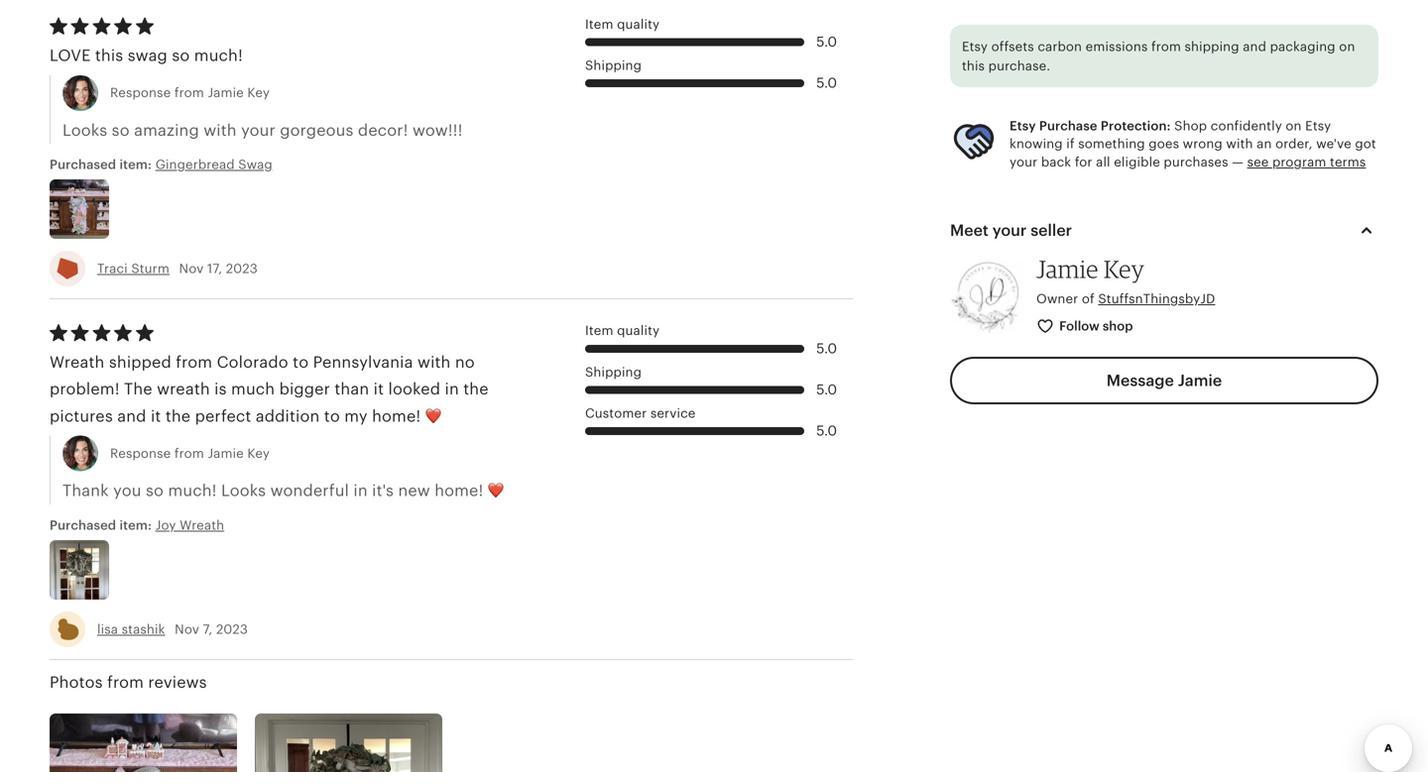 Task type: locate. For each thing, give the bounding box(es) containing it.
stuffsnthingsbyjd
[[1099, 292, 1216, 307]]

owner
[[1037, 292, 1079, 307]]

2 vertical spatial your
[[993, 222, 1027, 240]]

so
[[172, 47, 190, 65], [112, 121, 130, 139], [146, 482, 164, 500]]

1 vertical spatial it
[[151, 408, 161, 426]]

shop confidently on etsy knowing if something goes wrong with an order, we've got your back for all eligible purchases —
[[1010, 119, 1377, 170]]

on inside etsy offsets carbon emissions from shipping and packaging on this purchase.
[[1340, 39, 1356, 54]]

2 item from the top
[[585, 324, 614, 339]]

2 shipping from the top
[[585, 365, 642, 380]]

view details of this review photo by lisa stashik image
[[50, 541, 109, 600]]

on right packaging
[[1340, 39, 1356, 54]]

0 vertical spatial item
[[585, 17, 614, 32]]

1 quality from the top
[[617, 17, 660, 32]]

1 vertical spatial so
[[112, 121, 130, 139]]

0 horizontal spatial home!
[[372, 408, 421, 426]]

1 horizontal spatial so
[[146, 482, 164, 500]]

2 response from jamie key from the top
[[110, 447, 270, 461]]

item
[[585, 17, 614, 32], [585, 324, 614, 339]]

and right shipping
[[1244, 39, 1267, 54]]

0 vertical spatial response
[[110, 86, 171, 100]]

1 horizontal spatial with
[[418, 354, 451, 372]]

with up —
[[1227, 137, 1254, 152]]

0 vertical spatial response from jamie key
[[110, 86, 270, 100]]

purchased item: gingerbread swag
[[50, 157, 273, 172]]

your inside 'dropdown button'
[[993, 222, 1027, 240]]

reviews
[[148, 674, 207, 692]]

looks up joy wreath link
[[221, 482, 266, 500]]

home! right new at bottom left
[[435, 482, 484, 500]]

much! right swag
[[194, 47, 243, 65]]

0 horizontal spatial to
[[293, 354, 309, 372]]

1 horizontal spatial it
[[374, 381, 384, 399]]

amazing
[[134, 121, 199, 139]]

so right you
[[146, 482, 164, 500]]

2023 right 17,
[[226, 262, 258, 276]]

the
[[124, 381, 153, 399]]

etsy left offsets
[[962, 39, 988, 54]]

0 horizontal spatial so
[[112, 121, 130, 139]]

0 horizontal spatial and
[[117, 408, 146, 426]]

item: left joy
[[120, 518, 152, 533]]

swag
[[128, 47, 168, 65]]

item: for so
[[120, 157, 152, 172]]

0 horizontal spatial it
[[151, 408, 161, 426]]

0 vertical spatial looks
[[63, 121, 107, 139]]

order,
[[1276, 137, 1313, 152]]

1 vertical spatial response from jamie key
[[110, 447, 270, 461]]

1 item from the top
[[585, 17, 614, 32]]

0 vertical spatial in
[[445, 381, 459, 399]]

item quality
[[585, 17, 660, 32], [585, 324, 660, 339]]

response down 'love this swag so much!'
[[110, 86, 171, 100]]

key up looks so amazing with your gorgeous decor!  wow!!!
[[247, 86, 270, 100]]

response up you
[[110, 447, 171, 461]]

shop
[[1175, 119, 1208, 133]]

0 vertical spatial wreath
[[50, 354, 105, 372]]

love this swag so much!
[[50, 47, 243, 65]]

swag
[[238, 157, 273, 172]]

from left shipping
[[1152, 39, 1182, 54]]

item:
[[120, 157, 152, 172], [120, 518, 152, 533]]

for
[[1075, 155, 1093, 170]]

2023 right 7,
[[216, 623, 248, 637]]

the down wreath
[[166, 408, 191, 426]]

jamie right message
[[1179, 372, 1223, 390]]

0 vertical spatial nov
[[179, 262, 204, 276]]

the down the no on the top of page
[[464, 381, 489, 399]]

1 horizontal spatial on
[[1340, 39, 1356, 54]]

jamie up owner
[[1037, 255, 1099, 284]]

from
[[1152, 39, 1182, 54], [175, 86, 204, 100], [176, 354, 213, 372], [175, 447, 204, 461], [107, 674, 144, 692]]

1 vertical spatial 2023
[[216, 623, 248, 637]]

1 horizontal spatial wreath
[[180, 518, 224, 533]]

home! inside wreath shipped from colorado to pennsylvania with no problem! the wreath is much bigger than it looked in the pictures and it the perfect addition to my home! ❤️
[[372, 408, 421, 426]]

this
[[95, 47, 123, 65], [962, 58, 985, 73]]

this inside etsy offsets carbon emissions from shipping and packaging on this purchase.
[[962, 58, 985, 73]]

1 vertical spatial purchased
[[50, 518, 116, 533]]

0 horizontal spatial ❤️
[[425, 408, 441, 426]]

1 response from jamie key from the top
[[110, 86, 270, 100]]

stuffsnthingsbyjd link
[[1099, 292, 1216, 307]]

1 vertical spatial response
[[110, 447, 171, 461]]

with left the no on the top of page
[[418, 354, 451, 372]]

response from jamie key up "amazing"
[[110, 86, 270, 100]]

1 horizontal spatial this
[[962, 58, 985, 73]]

1 vertical spatial and
[[117, 408, 146, 426]]

purchased up view details of this review photo by traci sturm
[[50, 157, 116, 172]]

this left purchase.
[[962, 58, 985, 73]]

protection:
[[1101, 119, 1171, 133]]

from inside wreath shipped from colorado to pennsylvania with no problem! the wreath is much bigger than it looked in the pictures and it the perfect addition to my home! ❤️
[[176, 354, 213, 372]]

item: down "amazing"
[[120, 157, 152, 172]]

shop
[[1103, 319, 1134, 334]]

meet
[[951, 222, 989, 240]]

key up thank you so much!  looks wonderful in it's new home!  ❤️
[[247, 447, 270, 461]]

1 horizontal spatial home!
[[435, 482, 484, 500]]

wreath inside wreath shipped from colorado to pennsylvania with no problem! the wreath is much bigger than it looked in the pictures and it the perfect addition to my home! ❤️
[[50, 354, 105, 372]]

1 5.0 from the top
[[817, 34, 838, 50]]

❤️
[[425, 408, 441, 426], [488, 482, 504, 500]]

you
[[113, 482, 142, 500]]

1 item: from the top
[[120, 157, 152, 172]]

much! up joy
[[168, 482, 217, 500]]

1 vertical spatial in
[[354, 482, 368, 500]]

got
[[1356, 137, 1377, 152]]

1 vertical spatial on
[[1286, 119, 1302, 133]]

0 vertical spatial 2023
[[226, 262, 258, 276]]

2 horizontal spatial etsy
[[1306, 119, 1332, 133]]

key for love this swag so much!
[[247, 86, 270, 100]]

0 vertical spatial purchased
[[50, 157, 116, 172]]

1 vertical spatial item quality
[[585, 324, 660, 339]]

—
[[1233, 155, 1244, 170]]

the
[[464, 381, 489, 399], [166, 408, 191, 426]]

17,
[[207, 262, 222, 276]]

purchase.
[[989, 58, 1051, 73]]

0 horizontal spatial in
[[354, 482, 368, 500]]

1 vertical spatial quality
[[617, 324, 660, 339]]

emissions
[[1086, 39, 1148, 54]]

see program terms
[[1248, 155, 1367, 170]]

2 vertical spatial so
[[146, 482, 164, 500]]

program
[[1273, 155, 1327, 170]]

follow shop
[[1060, 319, 1134, 334]]

joy wreath link
[[155, 517, 423, 535]]

etsy inside etsy offsets carbon emissions from shipping and packaging on this purchase.
[[962, 39, 988, 54]]

jamie inside "jamie key owner of stuffsnthingsbyjd"
[[1037, 255, 1099, 284]]

wonderful
[[271, 482, 349, 500]]

meet your seller
[[951, 222, 1073, 240]]

your inside shop confidently on etsy knowing if something goes wrong with an order, we've got your back for all eligible purchases —
[[1010, 155, 1038, 170]]

love
[[50, 47, 91, 65]]

1 vertical spatial item:
[[120, 518, 152, 533]]

shipping
[[585, 58, 642, 73], [585, 365, 642, 380]]

bigger
[[279, 381, 330, 399]]

decor!
[[358, 121, 408, 139]]

0 horizontal spatial the
[[166, 408, 191, 426]]

1 horizontal spatial and
[[1244, 39, 1267, 54]]

it right than
[[374, 381, 384, 399]]

0 horizontal spatial on
[[1286, 119, 1302, 133]]

on inside shop confidently on etsy knowing if something goes wrong with an order, we've got your back for all eligible purchases —
[[1286, 119, 1302, 133]]

seller
[[1031, 222, 1073, 240]]

your up the swag
[[241, 121, 276, 139]]

1 purchased from the top
[[50, 157, 116, 172]]

0 vertical spatial ❤️
[[425, 408, 441, 426]]

home!
[[372, 408, 421, 426], [435, 482, 484, 500]]

your down knowing
[[1010, 155, 1038, 170]]

1 shipping from the top
[[585, 58, 642, 73]]

purchased down thank
[[50, 518, 116, 533]]

nov left 17,
[[179, 262, 204, 276]]

with up gingerbread
[[204, 121, 237, 139]]

2 item: from the top
[[120, 518, 152, 533]]

5.0
[[817, 34, 838, 50], [817, 76, 838, 91], [817, 341, 838, 357], [817, 383, 838, 398], [817, 424, 838, 439]]

eligible
[[1115, 155, 1161, 170]]

photos
[[50, 674, 103, 692]]

home! down looked
[[372, 408, 421, 426]]

to left "my"
[[324, 408, 340, 426]]

2023 for your
[[226, 262, 258, 276]]

your right meet
[[993, 222, 1027, 240]]

1 vertical spatial your
[[1010, 155, 1038, 170]]

something
[[1079, 137, 1146, 152]]

an
[[1257, 137, 1273, 152]]

2023 for looks
[[216, 623, 248, 637]]

terms
[[1331, 155, 1367, 170]]

etsy inside shop confidently on etsy knowing if something goes wrong with an order, we've got your back for all eligible purchases —
[[1306, 119, 1332, 133]]

1 vertical spatial key
[[1104, 255, 1145, 284]]

nov for much!
[[175, 623, 199, 637]]

❤️ right new at bottom left
[[488, 482, 504, 500]]

with
[[204, 121, 237, 139], [1227, 137, 1254, 152], [418, 354, 451, 372]]

0 vertical spatial and
[[1244, 39, 1267, 54]]

with inside shop confidently on etsy knowing if something goes wrong with an order, we've got your back for all eligible purchases —
[[1227, 137, 1254, 152]]

looks down love
[[63, 121, 107, 139]]

0 vertical spatial so
[[172, 47, 190, 65]]

this left swag
[[95, 47, 123, 65]]

2 item quality from the top
[[585, 324, 660, 339]]

quality
[[617, 17, 660, 32], [617, 324, 660, 339]]

response from jamie key
[[110, 86, 270, 100], [110, 447, 270, 461]]

❤️ down looked
[[425, 408, 441, 426]]

in left it's
[[354, 482, 368, 500]]

0 vertical spatial on
[[1340, 39, 1356, 54]]

it
[[374, 381, 384, 399], [151, 408, 161, 426]]

wreath right joy
[[180, 518, 224, 533]]

it down the the
[[151, 408, 161, 426]]

0 vertical spatial the
[[464, 381, 489, 399]]

jamie inside button
[[1179, 372, 1223, 390]]

purchased item: joy wreath
[[50, 518, 224, 533]]

1 vertical spatial nov
[[175, 623, 199, 637]]

key up stuffsnthingsbyjd
[[1104, 255, 1145, 284]]

1 horizontal spatial etsy
[[1010, 119, 1037, 133]]

0 horizontal spatial etsy
[[962, 39, 988, 54]]

on
[[1340, 39, 1356, 54], [1286, 119, 1302, 133]]

nov left 7,
[[175, 623, 199, 637]]

2 horizontal spatial with
[[1227, 137, 1254, 152]]

no
[[455, 354, 475, 372]]

stashik
[[122, 623, 165, 637]]

from up wreath
[[176, 354, 213, 372]]

see program terms link
[[1248, 155, 1367, 170]]

wreath up problem!
[[50, 354, 105, 372]]

my
[[345, 408, 368, 426]]

wreath shipped from colorado to pennsylvania with no problem! the wreath is much bigger than it looked in the pictures and it the perfect addition to my home! ❤️
[[50, 354, 489, 426]]

0 vertical spatial it
[[374, 381, 384, 399]]

key
[[247, 86, 270, 100], [1104, 255, 1145, 284], [247, 447, 270, 461]]

1 horizontal spatial in
[[445, 381, 459, 399]]

response from jamie key down perfect
[[110, 447, 270, 461]]

in down the no on the top of page
[[445, 381, 459, 399]]

purchases
[[1164, 155, 1229, 170]]

❤️ inside wreath shipped from colorado to pennsylvania with no problem! the wreath is much bigger than it looked in the pictures and it the perfect addition to my home! ❤️
[[425, 408, 441, 426]]

and down the the
[[117, 408, 146, 426]]

sturm
[[131, 262, 170, 276]]

in
[[445, 381, 459, 399], [354, 482, 368, 500]]

1 horizontal spatial ❤️
[[488, 482, 504, 500]]

etsy up we've
[[1306, 119, 1332, 133]]

we've
[[1317, 137, 1352, 152]]

on up order,
[[1286, 119, 1302, 133]]

so left "amazing"
[[112, 121, 130, 139]]

2 response from the top
[[110, 447, 171, 461]]

quality for thank you so much!  looks wonderful in it's new home!  ❤️
[[617, 324, 660, 339]]

0 horizontal spatial wreath
[[50, 354, 105, 372]]

gingerbread swag link
[[155, 156, 423, 174]]

0 vertical spatial home!
[[372, 408, 421, 426]]

1 vertical spatial wreath
[[180, 518, 224, 533]]

1 item quality from the top
[[585, 17, 660, 32]]

addition
[[256, 408, 320, 426]]

message
[[1107, 372, 1175, 390]]

response
[[110, 86, 171, 100], [110, 447, 171, 461]]

2 quality from the top
[[617, 324, 660, 339]]

purchased for thank you so much!  looks wonderful in it's new home!  ❤️
[[50, 518, 116, 533]]

0 vertical spatial item:
[[120, 157, 152, 172]]

to up bigger
[[293, 354, 309, 372]]

1 vertical spatial item
[[585, 324, 614, 339]]

follow shop button
[[1022, 308, 1151, 345]]

1 response from the top
[[110, 86, 171, 100]]

purchased for looks so amazing with your gorgeous decor!  wow!!!
[[50, 157, 116, 172]]

0 vertical spatial item quality
[[585, 17, 660, 32]]

1 horizontal spatial looks
[[221, 482, 266, 500]]

3 5.0 from the top
[[817, 341, 838, 357]]

0 vertical spatial quality
[[617, 17, 660, 32]]

shipping for looks so amazing with your gorgeous decor!  wow!!!
[[585, 58, 642, 73]]

to
[[293, 354, 309, 372], [324, 408, 340, 426]]

message jamie
[[1107, 372, 1223, 390]]

0 horizontal spatial with
[[204, 121, 237, 139]]

1 vertical spatial to
[[324, 408, 340, 426]]

etsy up knowing
[[1010, 119, 1037, 133]]

much!
[[194, 47, 243, 65], [168, 482, 217, 500]]

2 5.0 from the top
[[817, 76, 838, 91]]

0 vertical spatial shipping
[[585, 58, 642, 73]]

and inside etsy offsets carbon emissions from shipping and packaging on this purchase.
[[1244, 39, 1267, 54]]

0 vertical spatial key
[[247, 86, 270, 100]]

1 vertical spatial shipping
[[585, 365, 642, 380]]

2 purchased from the top
[[50, 518, 116, 533]]

so right swag
[[172, 47, 190, 65]]

0 horizontal spatial looks
[[63, 121, 107, 139]]

2 vertical spatial key
[[247, 447, 270, 461]]



Task type: vqa. For each thing, say whether or not it's contained in the screenshot.
is
yes



Task type: describe. For each thing, give the bounding box(es) containing it.
4 5.0 from the top
[[817, 383, 838, 398]]

2 horizontal spatial so
[[172, 47, 190, 65]]

and inside wreath shipped from colorado to pennsylvania with no problem! the wreath is much bigger than it looked in the pictures and it the perfect addition to my home! ❤️
[[117, 408, 146, 426]]

knowing
[[1010, 137, 1063, 152]]

packaging
[[1271, 39, 1336, 54]]

item for looks so amazing with your gorgeous decor!  wow!!!
[[585, 17, 614, 32]]

colorado
[[217, 354, 289, 372]]

item for thank you so much!  looks wonderful in it's new home!  ❤️
[[585, 324, 614, 339]]

problem!
[[50, 381, 120, 399]]

customer
[[585, 406, 647, 421]]

traci
[[97, 262, 128, 276]]

jamie key image
[[951, 260, 1025, 335]]

traci sturm link
[[97, 262, 170, 276]]

etsy for etsy offsets carbon emissions from shipping and packaging on this purchase.
[[962, 39, 988, 54]]

0 vertical spatial your
[[241, 121, 276, 139]]

pennsylvania
[[313, 354, 413, 372]]

gingerbread
[[155, 157, 235, 172]]

0 vertical spatial much!
[[194, 47, 243, 65]]

etsy offsets carbon emissions from shipping and packaging on this purchase.
[[962, 39, 1356, 73]]

1 vertical spatial home!
[[435, 482, 484, 500]]

purchase
[[1040, 119, 1098, 133]]

1 horizontal spatial to
[[324, 408, 340, 426]]

from right photos
[[107, 674, 144, 692]]

shipping for thank you so much!  looks wonderful in it's new home!  ❤️
[[585, 365, 642, 380]]

jamie down perfect
[[208, 447, 244, 461]]

wreath
[[157, 381, 210, 399]]

traci sturm nov 17, 2023
[[97, 262, 258, 276]]

is
[[215, 381, 227, 399]]

response for amazing
[[110, 86, 171, 100]]

response from jamie key for with
[[110, 86, 270, 100]]

wrong
[[1183, 137, 1223, 152]]

from inside etsy offsets carbon emissions from shipping and packaging on this purchase.
[[1152, 39, 1182, 54]]

new
[[398, 482, 430, 500]]

photos from reviews
[[50, 674, 207, 692]]

lisa
[[97, 623, 118, 637]]

than
[[335, 381, 369, 399]]

goes
[[1149, 137, 1180, 152]]

response for so
[[110, 447, 171, 461]]

message jamie button
[[951, 357, 1379, 405]]

lisa stashik link
[[97, 623, 165, 637]]

follow
[[1060, 319, 1100, 334]]

see
[[1248, 155, 1270, 170]]

carbon
[[1038, 39, 1083, 54]]

service
[[651, 406, 696, 421]]

etsy for etsy purchase protection:
[[1010, 119, 1037, 133]]

response from jamie key for much!
[[110, 447, 270, 461]]

item quality for looks so amazing with your gorgeous decor!  wow!!!
[[585, 17, 660, 32]]

jamie key owner of stuffsnthingsbyjd
[[1037, 255, 1216, 307]]

all
[[1097, 155, 1111, 170]]

confidently
[[1211, 119, 1283, 133]]

thank you so much!  looks wonderful in it's new home!  ❤️
[[63, 482, 504, 500]]

perfect
[[195, 408, 251, 426]]

shipped
[[109, 354, 172, 372]]

customer service
[[585, 406, 696, 421]]

wow!!!
[[413, 121, 463, 139]]

with inside wreath shipped from colorado to pennsylvania with no problem! the wreath is much bigger than it looked in the pictures and it the perfect addition to my home! ❤️
[[418, 354, 451, 372]]

key inside "jamie key owner of stuffsnthingsbyjd"
[[1104, 255, 1145, 284]]

1 vertical spatial looks
[[221, 482, 266, 500]]

5 5.0 from the top
[[817, 424, 838, 439]]

view details of this review photo by traci sturm image
[[50, 180, 109, 239]]

from down perfect
[[175, 447, 204, 461]]

etsy purchase protection:
[[1010, 119, 1171, 133]]

thank
[[63, 482, 109, 500]]

7,
[[203, 623, 213, 637]]

much
[[231, 381, 275, 399]]

shipping
[[1185, 39, 1240, 54]]

back
[[1042, 155, 1072, 170]]

nov for with
[[179, 262, 204, 276]]

1 vertical spatial much!
[[168, 482, 217, 500]]

gorgeous
[[280, 121, 354, 139]]

1 vertical spatial the
[[166, 408, 191, 426]]

if
[[1067, 137, 1075, 152]]

meet your seller button
[[933, 207, 1397, 255]]

lisa stashik nov 7, 2023
[[97, 623, 248, 637]]

pictures
[[50, 408, 113, 426]]

looks so amazing with your gorgeous decor!  wow!!!
[[63, 121, 463, 139]]

joy
[[155, 518, 176, 533]]

offsets
[[992, 39, 1035, 54]]

in inside wreath shipped from colorado to pennsylvania with no problem! the wreath is much bigger than it looked in the pictures and it the perfect addition to my home! ❤️
[[445, 381, 459, 399]]

1 vertical spatial ❤️
[[488, 482, 504, 500]]

of
[[1082, 292, 1095, 307]]

0 vertical spatial to
[[293, 354, 309, 372]]

1 horizontal spatial the
[[464, 381, 489, 399]]

key for wreath shipped from colorado to pennsylvania with no problem! the wreath is much bigger than it looked in the pictures and it the perfect addition to my home! ❤️
[[247, 447, 270, 461]]

jamie up looks so amazing with your gorgeous decor!  wow!!!
[[208, 86, 244, 100]]

quality for looks so amazing with your gorgeous decor!  wow!!!
[[617, 17, 660, 32]]

item: for you
[[120, 518, 152, 533]]

0 horizontal spatial this
[[95, 47, 123, 65]]

it's
[[372, 482, 394, 500]]

from up "amazing"
[[175, 86, 204, 100]]

item quality for thank you so much!  looks wonderful in it's new home!  ❤️
[[585, 324, 660, 339]]



